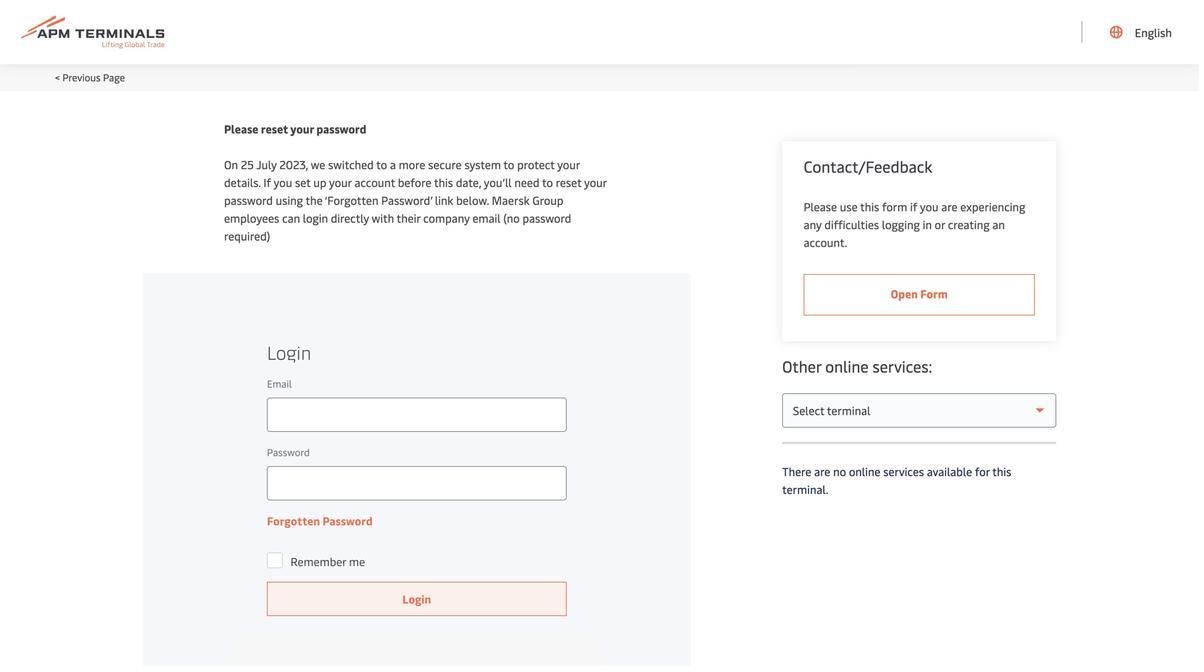 Task type: locate. For each thing, give the bounding box(es) containing it.
protect
[[517, 157, 555, 172]]

more
[[399, 157, 426, 172]]

any
[[804, 217, 822, 232]]

you
[[274, 175, 292, 190], [920, 199, 939, 214]]

reset
[[261, 121, 288, 136], [556, 175, 582, 190]]

0 vertical spatial you
[[274, 175, 292, 190]]

please up 25
[[224, 121, 259, 136]]

previous
[[62, 70, 101, 84]]

online right the other at the right
[[826, 356, 869, 377]]

to left a
[[376, 157, 387, 172]]

0 vertical spatial password
[[317, 121, 367, 136]]

difficulties
[[825, 217, 880, 232]]

this right the 'for'
[[993, 464, 1012, 479]]

to
[[376, 157, 387, 172], [504, 157, 515, 172], [542, 175, 553, 190]]

in
[[923, 217, 932, 232]]

there
[[783, 464, 812, 479]]

account
[[355, 175, 395, 190]]

july
[[256, 157, 277, 172]]

on 25 july 2023, we switched to a more secure system to protect your details. if you set up your account before this date, you'll need to reset your password using the 'forgotten password' link below. maersk group employees can login directly with their company email (no password required)
[[224, 157, 607, 244]]

0 vertical spatial online
[[826, 356, 869, 377]]

1 horizontal spatial please
[[804, 199, 837, 214]]

(no
[[504, 210, 520, 226]]

this right use on the top right of the page
[[861, 199, 880, 214]]

before
[[398, 175, 432, 190]]

2 horizontal spatial this
[[993, 464, 1012, 479]]

password up "employees"
[[224, 192, 273, 208]]

we
[[311, 157, 325, 172]]

you right the if
[[274, 175, 292, 190]]

please for please use this form if you are experiencing any difficulties logging in or creating an account.
[[804, 199, 837, 214]]

can
[[282, 210, 300, 226]]

1 vertical spatial online
[[849, 464, 881, 479]]

english
[[1135, 24, 1173, 40]]

this
[[434, 175, 453, 190], [861, 199, 880, 214], [993, 464, 1012, 479]]

password up switched
[[317, 121, 367, 136]]

your
[[290, 121, 314, 136], [557, 157, 580, 172], [329, 175, 352, 190], [584, 175, 607, 190]]

this up link
[[434, 175, 453, 190]]

with
[[372, 210, 394, 226]]

are
[[942, 199, 958, 214], [815, 464, 831, 479]]

a
[[390, 157, 396, 172]]

1 horizontal spatial to
[[504, 157, 515, 172]]

the
[[306, 192, 323, 208]]

1 horizontal spatial you
[[920, 199, 939, 214]]

reset up group
[[556, 175, 582, 190]]

are up or
[[942, 199, 958, 214]]

0 horizontal spatial password
[[224, 192, 273, 208]]

password
[[317, 121, 367, 136], [224, 192, 273, 208], [523, 210, 572, 226]]

to up group
[[542, 175, 553, 190]]

are inside please use this form if you are experiencing any difficulties logging in or creating an account.
[[942, 199, 958, 214]]

please
[[224, 121, 259, 136], [804, 199, 837, 214]]

reset up july
[[261, 121, 288, 136]]

are inside there are no online services available for this terminal.
[[815, 464, 831, 479]]

switched
[[328, 157, 374, 172]]

0 vertical spatial are
[[942, 199, 958, 214]]

1 vertical spatial reset
[[556, 175, 582, 190]]

0 horizontal spatial reset
[[261, 121, 288, 136]]

1 vertical spatial please
[[804, 199, 837, 214]]

available
[[927, 464, 973, 479]]

2023,
[[280, 157, 308, 172]]

0 horizontal spatial are
[[815, 464, 831, 479]]

1 horizontal spatial are
[[942, 199, 958, 214]]

system
[[465, 157, 501, 172]]

online
[[826, 356, 869, 377], [849, 464, 881, 479]]

2 vertical spatial password
[[523, 210, 572, 226]]

if
[[264, 175, 271, 190]]

0 horizontal spatial you
[[274, 175, 292, 190]]

1 vertical spatial you
[[920, 199, 939, 214]]

0 horizontal spatial this
[[434, 175, 453, 190]]

online right no
[[849, 464, 881, 479]]

please up any
[[804, 199, 837, 214]]

login
[[303, 210, 328, 226]]

1 horizontal spatial this
[[861, 199, 880, 214]]

1 vertical spatial are
[[815, 464, 831, 479]]

you right if
[[920, 199, 939, 214]]

please inside please use this form if you are experiencing any difficulties logging in or creating an account.
[[804, 199, 837, 214]]

directly
[[331, 210, 369, 226]]

0 horizontal spatial please
[[224, 121, 259, 136]]

services
[[884, 464, 925, 479]]

using
[[276, 192, 303, 208]]

to up you'll
[[504, 157, 515, 172]]

< previous page
[[55, 70, 125, 84]]

1 vertical spatial this
[[861, 199, 880, 214]]

are left no
[[815, 464, 831, 479]]

1 horizontal spatial reset
[[556, 175, 582, 190]]

0 vertical spatial this
[[434, 175, 453, 190]]

your right protect
[[557, 157, 580, 172]]

terminal.
[[783, 482, 829, 497]]

0 vertical spatial please
[[224, 121, 259, 136]]

password down group
[[523, 210, 572, 226]]

account.
[[804, 235, 848, 250]]

other
[[783, 356, 822, 377]]

2 vertical spatial this
[[993, 464, 1012, 479]]

'forgotten
[[325, 192, 379, 208]]

25
[[241, 157, 254, 172]]

maersk
[[492, 192, 530, 208]]

services:
[[873, 356, 933, 377]]

date,
[[456, 175, 481, 190]]

1 vertical spatial password
[[224, 192, 273, 208]]

secure
[[428, 157, 462, 172]]



Task type: vqa. For each thing, say whether or not it's contained in the screenshot.
top THIS
yes



Task type: describe. For each thing, give the bounding box(es) containing it.
your right need
[[584, 175, 607, 190]]

your up 2023,
[[290, 121, 314, 136]]

please use this form if you are experiencing any difficulties logging in or creating an account.
[[804, 199, 1026, 250]]

group
[[533, 192, 564, 208]]

0 horizontal spatial to
[[376, 157, 387, 172]]

reset inside on 25 july 2023, we switched to a more secure system to protect your details. if you set up your account before this date, you'll need to reset your password using the 'forgotten password' link below. maersk group employees can login directly with their company email (no password required)
[[556, 175, 582, 190]]

english button
[[1110, 0, 1173, 64]]

you inside on 25 july 2023, we switched to a more secure system to protect your details. if you set up your account before this date, you'll need to reset your password using the 'forgotten password' link below. maersk group employees can login directly with their company email (no password required)
[[274, 175, 292, 190]]

details.
[[224, 175, 261, 190]]

or
[[935, 217, 946, 232]]

for
[[975, 464, 990, 479]]

<
[[55, 70, 60, 84]]

set
[[295, 175, 311, 190]]

below.
[[456, 192, 489, 208]]

required)
[[224, 228, 270, 244]]

contact/feedback
[[804, 156, 933, 177]]

use
[[840, 199, 858, 214]]

no
[[834, 464, 847, 479]]

an
[[993, 217, 1005, 232]]

this inside on 25 july 2023, we switched to a more secure system to protect your details. if you set up your account before this date, you'll need to reset your password using the 'forgotten password' link below. maersk group employees can login directly with their company email (no password required)
[[434, 175, 453, 190]]

0 vertical spatial reset
[[261, 121, 288, 136]]

password'
[[381, 192, 432, 208]]

your right up at the top left of page
[[329, 175, 352, 190]]

this inside please use this form if you are experiencing any difficulties logging in or creating an account.
[[861, 199, 880, 214]]

there are no online services available for this terminal.
[[783, 464, 1012, 497]]

1 horizontal spatial password
[[317, 121, 367, 136]]

if
[[911, 199, 918, 214]]

2 horizontal spatial to
[[542, 175, 553, 190]]

up
[[314, 175, 327, 190]]

link
[[435, 192, 454, 208]]

2 horizontal spatial password
[[523, 210, 572, 226]]

page
[[103, 70, 125, 84]]

their
[[397, 210, 421, 226]]

need
[[515, 175, 540, 190]]

please for please reset your password
[[224, 121, 259, 136]]

online inside there are no online services available for this terminal.
[[849, 464, 881, 479]]

please reset your password
[[224, 121, 367, 136]]

form
[[882, 199, 908, 214]]

creating
[[948, 217, 990, 232]]

you'll
[[484, 175, 512, 190]]

other online services:
[[783, 356, 933, 377]]

employees
[[224, 210, 279, 226]]

you inside please use this form if you are experiencing any difficulties logging in or creating an account.
[[920, 199, 939, 214]]

this inside there are no online services available for this terminal.
[[993, 464, 1012, 479]]

email
[[473, 210, 501, 226]]

logging
[[882, 217, 920, 232]]

previous page link
[[62, 70, 125, 84]]

company
[[423, 210, 470, 226]]

on
[[224, 157, 238, 172]]

experiencing
[[961, 199, 1026, 214]]



